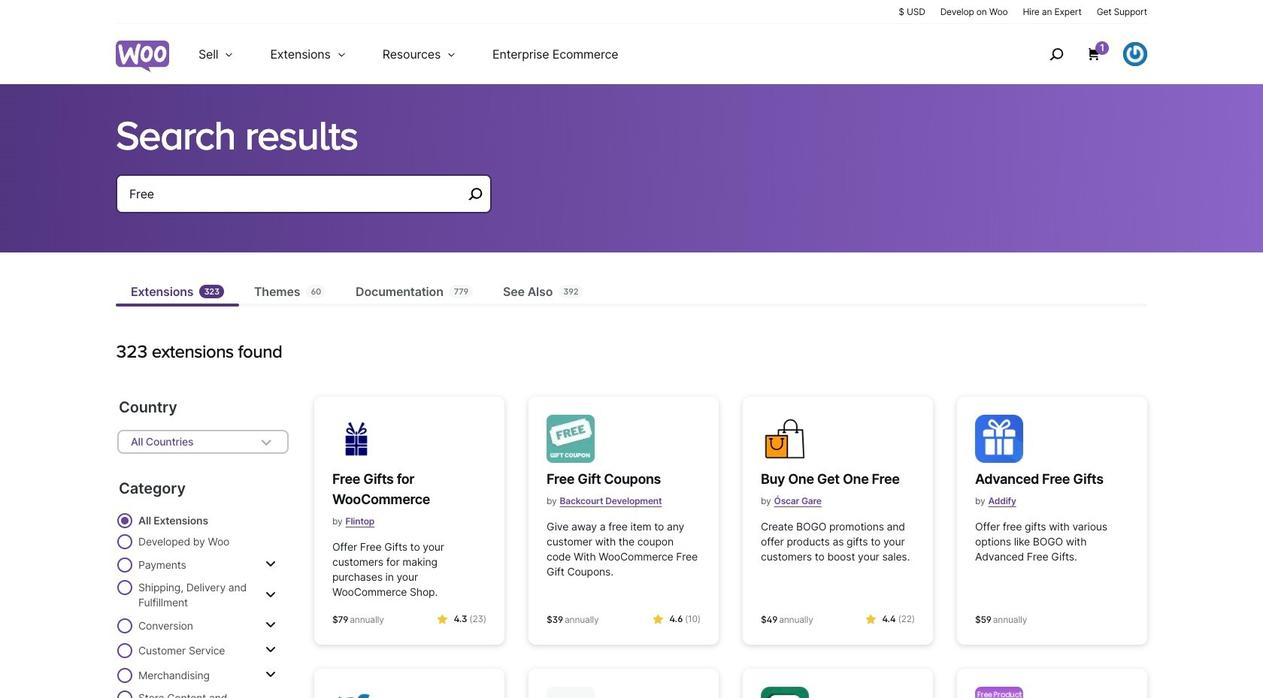 Task type: vqa. For each thing, say whether or not it's contained in the screenshot.
the search "image"
yes



Task type: locate. For each thing, give the bounding box(es) containing it.
2 show subcategories image from the top
[[266, 670, 276, 682]]

show subcategories image
[[266, 559, 276, 571], [266, 670, 276, 682]]

0 vertical spatial show subcategories image
[[266, 559, 276, 571]]

None search field
[[116, 175, 492, 232]]

0 vertical spatial show subcategories image
[[266, 589, 276, 601]]

show subcategories image
[[266, 589, 276, 601], [266, 620, 276, 632], [266, 645, 276, 657]]

service navigation menu element
[[1018, 30, 1148, 79]]

2 vertical spatial show subcategories image
[[266, 645, 276, 657]]

1 vertical spatial show subcategories image
[[266, 620, 276, 632]]

1 vertical spatial show subcategories image
[[266, 670, 276, 682]]



Task type: describe. For each thing, give the bounding box(es) containing it.
search image
[[1045, 42, 1069, 66]]

angle down image
[[257, 433, 275, 451]]

open account menu image
[[1124, 42, 1148, 66]]

1 show subcategories image from the top
[[266, 559, 276, 571]]

3 show subcategories image from the top
[[266, 645, 276, 657]]

2 show subcategories image from the top
[[266, 620, 276, 632]]

1 show subcategories image from the top
[[266, 589, 276, 601]]

Filter countries field
[[117, 430, 289, 454]]

Search extensions search field
[[129, 184, 463, 205]]



